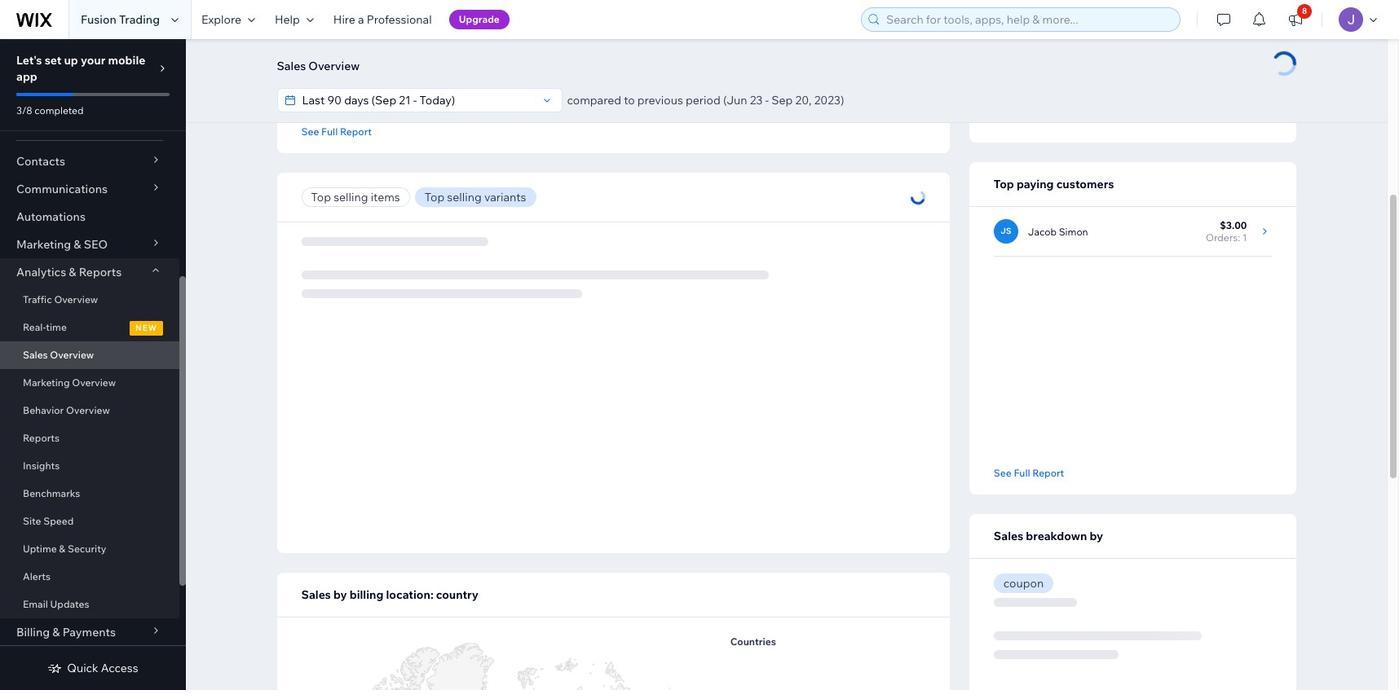 Task type: locate. For each thing, give the bounding box(es) containing it.
0 horizontal spatial report
[[340, 125, 372, 137]]

security
[[68, 543, 106, 555]]

overview down analytics & reports
[[54, 294, 98, 306]]

0 horizontal spatial see full report button
[[301, 124, 372, 139]]

0 vertical spatial reports
[[79, 265, 122, 280]]

0 horizontal spatial sales overview
[[23, 349, 94, 361]]

1 horizontal spatial report
[[1033, 467, 1065, 479]]

quick
[[67, 661, 98, 676]]

updates
[[50, 599, 89, 611]]

full down sales overview button
[[321, 125, 338, 137]]

billing
[[350, 588, 384, 603]]

sales overview for sales overview link
[[23, 349, 94, 361]]

marketing overview link
[[0, 369, 179, 397]]

see for the bottom see full report button
[[994, 467, 1012, 479]]

automations
[[16, 210, 86, 224]]

professional
[[367, 12, 432, 27]]

0 horizontal spatial see
[[301, 125, 319, 137]]

sales inside button
[[277, 59, 306, 73]]

sales overview down "help" "button"
[[277, 59, 360, 73]]

benchmarks
[[23, 488, 80, 500]]

email
[[23, 599, 48, 611]]

overview up marketing overview
[[50, 349, 94, 361]]

& left seo
[[74, 237, 81, 252]]

time
[[46, 321, 67, 334]]

report up top selling items
[[340, 125, 372, 137]]

site
[[23, 515, 41, 528]]

overview for sales overview button
[[309, 59, 360, 73]]

1 vertical spatial report
[[1033, 467, 1065, 479]]

0 vertical spatial marketing
[[16, 237, 71, 252]]

see full report down sales overview button
[[301, 125, 372, 137]]

insights link
[[0, 453, 179, 480]]

None field
[[297, 89, 537, 112]]

real-time
[[23, 321, 67, 334]]

selling left variants
[[447, 190, 482, 205]]

1 horizontal spatial full
[[1014, 467, 1031, 479]]

0 horizontal spatial full
[[321, 125, 338, 137]]

& inside "link"
[[59, 543, 65, 555]]

top paying customers
[[994, 177, 1114, 192]]

hire a professional link
[[324, 0, 442, 39]]

see full report
[[301, 125, 372, 137], [994, 467, 1065, 479]]

1 vertical spatial marketing
[[23, 377, 70, 389]]

sales overview down time
[[23, 349, 94, 361]]

sales left the billing
[[301, 588, 331, 603]]

see full report button down sales overview button
[[301, 124, 372, 139]]

1 horizontal spatial see full report button
[[994, 466, 1065, 480]]

0 vertical spatial by
[[1090, 529, 1104, 544]]

see for left see full report button
[[301, 125, 319, 137]]

analytics & reports button
[[0, 259, 179, 286]]

sales overview inside button
[[277, 59, 360, 73]]

insights
[[23, 460, 60, 472]]

0 horizontal spatial see full report
[[301, 125, 372, 137]]

real-
[[23, 321, 46, 334]]

3/8 completed
[[16, 104, 84, 117]]

marketing up behavior
[[23, 377, 70, 389]]

country
[[436, 588, 479, 603]]

1 vertical spatial by
[[334, 588, 347, 603]]

marketing inside dropdown button
[[16, 237, 71, 252]]

0 horizontal spatial reports
[[23, 432, 60, 444]]

8 button
[[1278, 0, 1314, 39]]

1 vertical spatial sales overview
[[23, 349, 94, 361]]

selling for variants
[[447, 190, 482, 205]]

top selling items
[[311, 190, 400, 205]]

0 vertical spatial see full report button
[[301, 124, 372, 139]]

marketing & seo button
[[0, 231, 179, 259]]

js
[[1001, 226, 1012, 237]]

2 horizontal spatial top
[[994, 177, 1014, 192]]

top for top selling variants
[[425, 190, 445, 205]]

1 selling from the left
[[334, 190, 368, 205]]

up
[[64, 53, 78, 68]]

full up sales breakdown by
[[1014, 467, 1031, 479]]

sales overview link
[[0, 342, 179, 369]]

1 vertical spatial see
[[994, 467, 1012, 479]]

see full report for left see full report button
[[301, 125, 372, 137]]

traffic overview
[[23, 294, 98, 306]]

-
[[765, 93, 769, 108]]

by left the billing
[[334, 588, 347, 603]]

overview for marketing overview link
[[72, 377, 116, 389]]

a chart. image
[[301, 633, 711, 691]]

speed
[[43, 515, 74, 528]]

selling
[[334, 190, 368, 205], [447, 190, 482, 205]]

orders:
[[1206, 232, 1240, 244]]

& right uptime at left
[[59, 543, 65, 555]]

alerts link
[[0, 564, 179, 591]]

$3.00
[[1220, 219, 1247, 232]]

communications button
[[0, 175, 179, 203]]

sales overview
[[277, 59, 360, 73], [23, 349, 94, 361]]

1 vertical spatial see full report
[[994, 467, 1065, 479]]

2023)
[[814, 93, 844, 108]]

3/8
[[16, 104, 32, 117]]

breakdown
[[1026, 529, 1087, 544]]

(jun
[[723, 93, 748, 108]]

& for marketing
[[74, 237, 81, 252]]

1 vertical spatial full
[[1014, 467, 1031, 479]]

0 horizontal spatial selling
[[334, 190, 368, 205]]

overview down hire
[[309, 59, 360, 73]]

1 horizontal spatial reports
[[79, 265, 122, 280]]

top
[[994, 177, 1014, 192], [311, 190, 331, 205], [425, 190, 445, 205]]

0 vertical spatial report
[[340, 125, 372, 137]]

by right breakdown
[[1090, 529, 1104, 544]]

contacts button
[[0, 148, 179, 175]]

upgrade
[[459, 13, 500, 25]]

sales overview inside sidebar element
[[23, 349, 94, 361]]

1 horizontal spatial sales overview
[[277, 59, 360, 73]]

your
[[81, 53, 105, 68]]

top left the items
[[311, 190, 331, 205]]

overview down sales overview link
[[72, 377, 116, 389]]

billing & payments
[[16, 626, 116, 640]]

selling left the items
[[334, 190, 368, 205]]

sales
[[277, 59, 306, 73], [23, 349, 48, 361], [994, 529, 1024, 544], [301, 588, 331, 603]]

1 vertical spatial reports
[[23, 432, 60, 444]]

1 horizontal spatial see full report
[[994, 467, 1065, 479]]

&
[[74, 237, 81, 252], [69, 265, 76, 280], [59, 543, 65, 555], [52, 626, 60, 640]]

1 horizontal spatial top
[[425, 190, 445, 205]]

0 vertical spatial see
[[301, 125, 319, 137]]

top right the items
[[425, 190, 445, 205]]

& right billing
[[52, 626, 60, 640]]

report for the bottom see full report button
[[1033, 467, 1065, 479]]

1 horizontal spatial by
[[1090, 529, 1104, 544]]

see up sales breakdown by
[[994, 467, 1012, 479]]

top selling variants
[[425, 190, 526, 205]]

reports up insights
[[23, 432, 60, 444]]

see down sales overview button
[[301, 125, 319, 137]]

sales down the real-
[[23, 349, 48, 361]]

report up sales breakdown by
[[1033, 467, 1065, 479]]

0 vertical spatial see full report
[[301, 125, 372, 137]]

set
[[45, 53, 61, 68]]

0 vertical spatial full
[[321, 125, 338, 137]]

& down the marketing & seo
[[69, 265, 76, 280]]

marketing
[[16, 237, 71, 252], [23, 377, 70, 389]]

1 horizontal spatial selling
[[447, 190, 482, 205]]

overview inside button
[[309, 59, 360, 73]]

fusion trading
[[81, 12, 160, 27]]

variants
[[484, 190, 526, 205]]

uptime & security
[[23, 543, 106, 555]]

coupon
[[1004, 577, 1044, 591]]

0 vertical spatial sales overview
[[277, 59, 360, 73]]

2 selling from the left
[[447, 190, 482, 205]]

see full report button up sales breakdown by
[[994, 466, 1065, 480]]

see full report up sales breakdown by
[[994, 467, 1065, 479]]

let's
[[16, 53, 42, 68]]

1 horizontal spatial see
[[994, 467, 1012, 479]]

0 horizontal spatial by
[[334, 588, 347, 603]]

top left paying
[[994, 177, 1014, 192]]

& for uptime
[[59, 543, 65, 555]]

& inside dropdown button
[[74, 237, 81, 252]]

marketing up analytics
[[16, 237, 71, 252]]

0 horizontal spatial top
[[311, 190, 331, 205]]

selling for items
[[334, 190, 368, 205]]

reports down seo
[[79, 265, 122, 280]]

overview down marketing overview link
[[66, 405, 110, 417]]

automations link
[[0, 203, 179, 231]]

marketing for marketing & seo
[[16, 237, 71, 252]]

report
[[340, 125, 372, 137], [1033, 467, 1065, 479]]

app
[[16, 69, 37, 84]]

sales overview for sales overview button
[[277, 59, 360, 73]]

simon
[[1059, 225, 1088, 238]]

email updates link
[[0, 591, 179, 619]]

sales down "help" "button"
[[277, 59, 306, 73]]



Task type: describe. For each thing, give the bounding box(es) containing it.
full for left see full report button
[[321, 125, 338, 137]]

traffic
[[23, 294, 52, 306]]

countries
[[730, 636, 776, 648]]

1 vertical spatial see full report button
[[994, 466, 1065, 480]]

completed
[[34, 104, 84, 117]]

23
[[750, 93, 763, 108]]

top for top selling items
[[311, 190, 331, 205]]

contacts
[[16, 154, 65, 169]]

marketing for marketing overview
[[23, 377, 70, 389]]

& for billing
[[52, 626, 60, 640]]

items
[[371, 190, 400, 205]]

$3.00 orders: 1
[[1206, 219, 1247, 244]]

marketing overview
[[23, 377, 116, 389]]

customers
[[1057, 177, 1114, 192]]

& for analytics
[[69, 265, 76, 280]]

previous
[[638, 93, 683, 108]]

help
[[275, 12, 300, 27]]

location:
[[386, 588, 434, 603]]

jacob simon
[[1028, 225, 1088, 238]]

overview for 'traffic overview' link
[[54, 294, 98, 306]]

trading
[[119, 12, 160, 27]]

overview for sales overview link
[[50, 349, 94, 361]]

marketing & seo
[[16, 237, 108, 252]]

payments
[[63, 626, 116, 640]]

sep
[[772, 93, 793, 108]]

report for left see full report button
[[340, 125, 372, 137]]

compared
[[567, 93, 621, 108]]

behavior overview link
[[0, 397, 179, 425]]

a
[[358, 12, 364, 27]]

analytics
[[16, 265, 66, 280]]

paying
[[1017, 177, 1054, 192]]

benchmarks link
[[0, 480, 179, 508]]

site speed link
[[0, 508, 179, 536]]

20,
[[796, 93, 812, 108]]

new
[[135, 323, 157, 334]]

period
[[686, 93, 721, 108]]

fusion
[[81, 12, 116, 27]]

hire
[[333, 12, 355, 27]]

reports link
[[0, 425, 179, 453]]

help button
[[265, 0, 324, 39]]

sidebar element
[[0, 39, 186, 691]]

quick access button
[[48, 661, 138, 676]]

email updates
[[23, 599, 89, 611]]

sales breakdown by
[[994, 529, 1104, 544]]

uptime
[[23, 543, 57, 555]]

uptime & security link
[[0, 536, 179, 564]]

1
[[1243, 232, 1247, 244]]

overview for behavior overview link
[[66, 405, 110, 417]]

billing & payments button
[[0, 619, 179, 647]]

billing
[[16, 626, 50, 640]]

behavior
[[23, 405, 64, 417]]

upgrade button
[[449, 10, 510, 29]]

sales overview button
[[269, 54, 368, 78]]

see full report for the bottom see full report button
[[994, 467, 1065, 479]]

communications
[[16, 182, 108, 197]]

traffic overview link
[[0, 286, 179, 314]]

to
[[624, 93, 635, 108]]

explore
[[201, 12, 241, 27]]

mobile
[[108, 53, 145, 68]]

reports inside popup button
[[79, 265, 122, 280]]

quick access
[[67, 661, 138, 676]]

compared to previous period (jun 23 - sep 20, 2023)
[[567, 93, 844, 108]]

full for the bottom see full report button
[[1014, 467, 1031, 479]]

seo
[[84, 237, 108, 252]]

access
[[101, 661, 138, 676]]

behavior overview
[[23, 405, 110, 417]]

alerts
[[23, 571, 51, 583]]

sales by billing location: country
[[301, 588, 479, 603]]

hire a professional
[[333, 12, 432, 27]]

sales left breakdown
[[994, 529, 1024, 544]]

let's set up your mobile app
[[16, 53, 145, 84]]

Search for tools, apps, help & more... field
[[882, 8, 1175, 31]]

sales inside sidebar element
[[23, 349, 48, 361]]

8
[[1302, 6, 1308, 16]]

top for top paying customers
[[994, 177, 1014, 192]]



Task type: vqa. For each thing, say whether or not it's contained in the screenshot.
variants
yes



